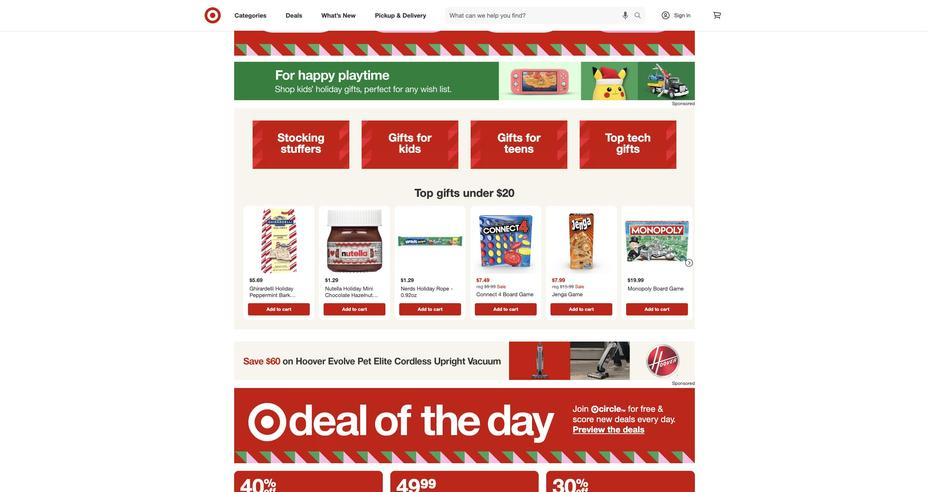 Task type: describe. For each thing, give the bounding box(es) containing it.
connect
[[477, 291, 497, 298]]

1 sponsored from the top
[[672, 101, 695, 106]]

1.05oz
[[348, 299, 364, 305]]

$9.99
[[485, 284, 496, 290]]

gifts for kids
[[388, 130, 432, 155]]

deals right the the at the right of page
[[623, 424, 645, 435]]

gifts inside carousel 'region'
[[437, 186, 460, 200]]

add to cart button for game
[[551, 303, 612, 316]]

nutella holiday mini chocolate hazelnut spread - 1.05oz image
[[322, 209, 387, 274]]

board inside $7.49 reg $9.99 sale connect 4 board game
[[503, 291, 518, 298]]

score
[[573, 414, 594, 424]]

add to cart button for chocolate
[[248, 303, 310, 316]]

6 to from the left
[[655, 306, 659, 312]]

$7.99
[[552, 277, 565, 284]]

add for chocolate
[[267, 306, 275, 312]]

bark
[[279, 292, 290, 299]]

add to cart button for 4
[[475, 303, 537, 316]]

cart for chocolate
[[282, 306, 291, 312]]

6 cart from the left
[[661, 306, 670, 312]]

cart for 0.92oz
[[434, 306, 443, 312]]

teens
[[504, 142, 534, 155]]

& inside for free & score new deals every day. preview the deals
[[658, 404, 663, 414]]

add for game
[[569, 306, 578, 312]]

pickup
[[375, 11, 395, 19]]

for for teens
[[526, 130, 541, 144]]

$1.29 for $1.29 nerds holiday rope - 0.92oz
[[401, 277, 414, 284]]

cart for game
[[585, 306, 594, 312]]

game inside $7.49 reg $9.99 sale connect 4 board game
[[519, 291, 534, 298]]

sale for 4
[[497, 284, 506, 290]]

add for 0.92oz
[[418, 306, 427, 312]]

squares
[[276, 299, 296, 305]]

- for ghirardelli holiday peppermint bark chocolate squares - 5.4oz
[[297, 299, 299, 305]]

add to cart for game
[[569, 306, 594, 312]]

nerds
[[401, 285, 415, 292]]

jenga game image
[[549, 209, 614, 274]]

What can we help you find? suggestions appear below search field
[[445, 7, 636, 24]]

top gifts under $20
[[415, 186, 515, 200]]

$7.99 reg $15.99 sale jenga game
[[552, 277, 584, 298]]

$1.29 for $1.29 nutella holiday mini chocolate hazelnut spread - 1.05oz
[[325, 277, 338, 284]]

4
[[499, 291, 502, 298]]

the
[[608, 424, 621, 435]]

carousel region
[[234, 180, 695, 336]]

cart for 4
[[509, 306, 518, 312]]

day.
[[661, 414, 676, 424]]

peppermint
[[250, 292, 278, 299]]

stocking
[[277, 130, 325, 144]]

0 vertical spatial &
[[397, 11, 401, 19]]

every
[[638, 414, 659, 424]]

pickup & delivery link
[[369, 7, 436, 24]]

chocolate inside $1.29 nutella holiday mini chocolate hazelnut spread - 1.05oz
[[325, 292, 350, 299]]

hazelnut
[[351, 292, 373, 299]]

to for game
[[579, 306, 584, 312]]

join ◎ circle tm
[[573, 404, 626, 414]]

circle
[[599, 404, 621, 414]]

deals
[[286, 11, 302, 19]]

add for 4
[[494, 306, 502, 312]]

stocking stuffers
[[277, 130, 325, 155]]

game inside $19.99 monopoly board game
[[669, 285, 684, 292]]

sign in link
[[655, 7, 703, 24]]

top tech gifts link
[[574, 115, 683, 174]]

stuffers
[[281, 142, 321, 155]]

what's
[[322, 11, 341, 19]]

$5.69 ghirardelli holiday peppermint bark chocolate squares - 5.4oz
[[250, 277, 299, 312]]

0.92oz
[[401, 292, 417, 299]]

1 advertisement region from the top
[[234, 62, 695, 100]]

◎
[[591, 405, 599, 414]]

to for hazelnut
[[352, 306, 357, 312]]

what's new link
[[315, 7, 365, 24]]

6 add to cart from the left
[[645, 306, 670, 312]]

join
[[573, 404, 589, 414]]

2 advertisement region from the top
[[234, 342, 695, 380]]

board inside $19.99 monopoly board game
[[653, 285, 668, 292]]

to for 0.92oz
[[428, 306, 432, 312]]

top tech gifts
[[605, 130, 651, 155]]

add to cart for 0.92oz
[[418, 306, 443, 312]]



Task type: vqa. For each thing, say whether or not it's contained in the screenshot.


Task type: locate. For each thing, give the bounding box(es) containing it.
ghirardelli
[[250, 285, 274, 292]]

gifts for kids
[[388, 130, 414, 144]]

gifts for teens
[[498, 130, 523, 144]]

1 $1.29 from the left
[[325, 277, 338, 284]]

1 vertical spatial top
[[415, 186, 434, 200]]

2 add to cart from the left
[[342, 306, 367, 312]]

holiday for rope
[[417, 285, 435, 292]]

categories link
[[228, 7, 276, 24]]

0 horizontal spatial board
[[503, 291, 518, 298]]

0 horizontal spatial chocolate
[[250, 299, 274, 305]]

sale up '4'
[[497, 284, 506, 290]]

deals link
[[279, 7, 312, 24]]

for free & score new deals every day. preview the deals
[[573, 404, 676, 435]]

$1.29 inside $1.29 nutella holiday mini chocolate hazelnut spread - 1.05oz
[[325, 277, 338, 284]]

3 add to cart from the left
[[418, 306, 443, 312]]

- left 1.05oz
[[344, 299, 346, 305]]

1 vertical spatial sponsored
[[672, 381, 695, 386]]

5 add from the left
[[569, 306, 578, 312]]

chocolate up spread
[[325, 292, 350, 299]]

2 add from the left
[[342, 306, 351, 312]]

1 reg from the left
[[477, 284, 483, 290]]

to for 4
[[504, 306, 508, 312]]

0 horizontal spatial holiday
[[275, 285, 293, 292]]

2 sale from the left
[[575, 284, 584, 290]]

- inside $5.69 ghirardelli holiday peppermint bark chocolate squares - 5.4oz
[[297, 299, 299, 305]]

top inside top tech gifts
[[605, 130, 624, 144]]

$7.49 reg $9.99 sale connect 4 board game
[[477, 277, 534, 298]]

add down $1.29 nerds holiday rope - 0.92oz
[[418, 306, 427, 312]]

$15.99
[[560, 284, 574, 290]]

2 holiday from the left
[[343, 285, 361, 292]]

cart for hazelnut
[[358, 306, 367, 312]]

4 cart from the left
[[509, 306, 518, 312]]

chocolate inside $5.69 ghirardelli holiday peppermint bark chocolate squares - 5.4oz
[[250, 299, 274, 305]]

2 horizontal spatial game
[[669, 285, 684, 292]]

reg inside $7.49 reg $9.99 sale connect 4 board game
[[477, 284, 483, 290]]

1 horizontal spatial reg
[[552, 284, 559, 290]]

in
[[687, 12, 691, 18]]

$1.29 nutella holiday mini chocolate hazelnut spread - 1.05oz
[[325, 277, 373, 305]]

for inside gifts for kids
[[417, 130, 432, 144]]

to down $19.99 monopoly board game
[[655, 306, 659, 312]]

0 horizontal spatial $1.29
[[325, 277, 338, 284]]

1 horizontal spatial sale
[[575, 284, 584, 290]]

cart
[[282, 306, 291, 312], [358, 306, 367, 312], [434, 306, 443, 312], [509, 306, 518, 312], [585, 306, 594, 312], [661, 306, 670, 312]]

reg for $7.99
[[552, 284, 559, 290]]

$1.29 up nerds
[[401, 277, 414, 284]]

deals down tm
[[615, 414, 635, 424]]

for
[[417, 130, 432, 144], [526, 130, 541, 144], [628, 404, 638, 414]]

1 add to cart from the left
[[267, 306, 291, 312]]

5 cart from the left
[[585, 306, 594, 312]]

- right squares
[[297, 299, 299, 305]]

delivery
[[403, 11, 426, 19]]

board right monopoly on the bottom
[[653, 285, 668, 292]]

sale
[[497, 284, 506, 290], [575, 284, 584, 290]]

add to cart for chocolate
[[267, 306, 291, 312]]

chocolate down peppermint
[[250, 299, 274, 305]]

1 vertical spatial gifts
[[437, 186, 460, 200]]

$5.69
[[250, 277, 263, 284]]

1 horizontal spatial gifts
[[498, 130, 523, 144]]

holiday up bark
[[275, 285, 293, 292]]

0 vertical spatial advertisement region
[[234, 62, 695, 100]]

game
[[669, 285, 684, 292], [519, 291, 534, 298], [568, 291, 583, 298]]

sale inside $7.99 reg $15.99 sale jenga game
[[575, 284, 584, 290]]

6 add to cart button from the left
[[626, 303, 688, 316]]

add to cart button
[[248, 303, 310, 316], [324, 303, 386, 316], [399, 303, 461, 316], [475, 303, 537, 316], [551, 303, 612, 316], [626, 303, 688, 316]]

- for nutella holiday mini chocolate hazelnut spread - 1.05oz
[[344, 299, 346, 305]]

tm
[[621, 409, 626, 413]]

5 add to cart from the left
[[569, 306, 594, 312]]

$20
[[497, 186, 515, 200]]

add to cart down '4'
[[494, 306, 518, 312]]

& right pickup
[[397, 11, 401, 19]]

&
[[397, 11, 401, 19], [658, 404, 663, 414]]

top for top gifts under $20
[[415, 186, 434, 200]]

1 vertical spatial &
[[658, 404, 663, 414]]

2 gifts from the left
[[498, 130, 523, 144]]

under
[[463, 186, 494, 200]]

game inside $7.99 reg $15.99 sale jenga game
[[568, 291, 583, 298]]

gifts for teens
[[498, 130, 541, 155]]

reg
[[477, 284, 483, 290], [552, 284, 559, 290]]

add down 1.05oz
[[342, 306, 351, 312]]

add right 5.4oz
[[267, 306, 275, 312]]

2 horizontal spatial for
[[628, 404, 638, 414]]

1 vertical spatial advertisement region
[[234, 342, 695, 380]]

2 add to cart button from the left
[[324, 303, 386, 316]]

- right rope
[[451, 285, 453, 292]]

sign
[[674, 12, 685, 18]]

1 horizontal spatial top
[[605, 130, 624, 144]]

nutella
[[325, 285, 342, 292]]

0 horizontal spatial top
[[415, 186, 434, 200]]

spread
[[325, 299, 343, 305]]

for inside for free & score new deals every day. preview the deals
[[628, 404, 638, 414]]

add to cart button down $1.29 nerds holiday rope - 0.92oz
[[399, 303, 461, 316]]

chocolate
[[325, 292, 350, 299], [250, 299, 274, 305]]

$7.49
[[477, 277, 490, 284]]

add to cart down $1.29 nerds holiday rope - 0.92oz
[[418, 306, 443, 312]]

1 add to cart button from the left
[[248, 303, 310, 316]]

free
[[641, 404, 656, 414]]

2 horizontal spatial holiday
[[417, 285, 435, 292]]

$1.29 inside $1.29 nerds holiday rope - 0.92oz
[[401, 277, 414, 284]]

0 horizontal spatial reg
[[477, 284, 483, 290]]

3 add to cart button from the left
[[399, 303, 461, 316]]

add to cart button down '4'
[[475, 303, 537, 316]]

6 add from the left
[[645, 306, 654, 312]]

1 horizontal spatial $1.29
[[401, 277, 414, 284]]

jenga
[[552, 291, 567, 298]]

monopoly board game image
[[625, 209, 690, 274]]

holiday for mini
[[343, 285, 361, 292]]

0 horizontal spatial gifts
[[437, 186, 460, 200]]

1 horizontal spatial board
[[653, 285, 668, 292]]

add to cart for 4
[[494, 306, 518, 312]]

reg for $7.49
[[477, 284, 483, 290]]

add for hazelnut
[[342, 306, 351, 312]]

to down squares
[[277, 306, 281, 312]]

gifts inside top tech gifts
[[616, 142, 640, 155]]

- inside $1.29 nerds holiday rope - 0.92oz
[[451, 285, 453, 292]]

reg down the $7.99
[[552, 284, 559, 290]]

to for chocolate
[[277, 306, 281, 312]]

5 add to cart button from the left
[[551, 303, 612, 316]]

game right monopoly on the bottom
[[669, 285, 684, 292]]

connect 4 board game image
[[473, 209, 538, 274]]

0 horizontal spatial gifts
[[388, 130, 414, 144]]

stocking stuffers link
[[247, 115, 356, 174]]

rope
[[436, 285, 449, 292]]

to down $7.99 reg $15.99 sale jenga game
[[579, 306, 584, 312]]

gifts for teens link
[[465, 115, 574, 174]]

2 sponsored from the top
[[672, 381, 695, 386]]

$1.29 nerds holiday rope - 0.92oz
[[401, 277, 453, 299]]

1 horizontal spatial game
[[568, 291, 583, 298]]

gifts inside gifts for teens
[[498, 130, 523, 144]]

0 vertical spatial top
[[605, 130, 624, 144]]

0 vertical spatial gifts
[[616, 142, 640, 155]]

sponsored
[[672, 101, 695, 106], [672, 381, 695, 386]]

add to cart button for hazelnut
[[324, 303, 386, 316]]

1 gifts from the left
[[388, 130, 414, 144]]

tech
[[628, 130, 651, 144]]

for inside gifts for teens
[[526, 130, 541, 144]]

0 horizontal spatial for
[[417, 130, 432, 144]]

1 holiday from the left
[[275, 285, 293, 292]]

3 to from the left
[[428, 306, 432, 312]]

3 add from the left
[[418, 306, 427, 312]]

sale for game
[[575, 284, 584, 290]]

$19.99
[[628, 277, 644, 284]]

1 horizontal spatial for
[[526, 130, 541, 144]]

board
[[653, 285, 668, 292], [503, 291, 518, 298]]

reg inside $7.99 reg $15.99 sale jenga game
[[552, 284, 559, 290]]

2 horizontal spatial -
[[451, 285, 453, 292]]

monopoly
[[628, 285, 652, 292]]

4 add from the left
[[494, 306, 502, 312]]

mini
[[363, 285, 373, 292]]

add to cart button for 0.92oz
[[399, 303, 461, 316]]

$19.99 monopoly board game
[[628, 277, 684, 292]]

0 horizontal spatial sale
[[497, 284, 506, 290]]

4 add to cart from the left
[[494, 306, 518, 312]]

add to cart button down $7.99 reg $15.99 sale jenga game
[[551, 303, 612, 316]]

holiday inside $1.29 nutella holiday mini chocolate hazelnut spread - 1.05oz
[[343, 285, 361, 292]]

-
[[451, 285, 453, 292], [297, 299, 299, 305], [344, 299, 346, 305]]

holiday
[[275, 285, 293, 292], [343, 285, 361, 292], [417, 285, 435, 292]]

1 add from the left
[[267, 306, 275, 312]]

add to cart down squares
[[267, 306, 291, 312]]

add to cart
[[267, 306, 291, 312], [342, 306, 367, 312], [418, 306, 443, 312], [494, 306, 518, 312], [569, 306, 594, 312], [645, 306, 670, 312]]

sale inside $7.49 reg $9.99 sale connect 4 board game
[[497, 284, 506, 290]]

add to cart down $19.99 monopoly board game
[[645, 306, 670, 312]]

1 horizontal spatial gifts
[[616, 142, 640, 155]]

1 sale from the left
[[497, 284, 506, 290]]

nerds holiday rope - 0.92oz image
[[398, 209, 463, 274]]

add to cart button down $19.99 monopoly board game
[[626, 303, 688, 316]]

search button
[[631, 7, 649, 25]]

new
[[343, 11, 356, 19]]

holiday left rope
[[417, 285, 435, 292]]

game down $15.99
[[568, 291, 583, 298]]

2 cart from the left
[[358, 306, 367, 312]]

to down $1.29 nerds holiday rope - 0.92oz
[[428, 306, 432, 312]]

advertisement region
[[234, 62, 695, 100], [234, 342, 695, 380]]

add to cart button down hazelnut
[[324, 303, 386, 316]]

to
[[277, 306, 281, 312], [352, 306, 357, 312], [428, 306, 432, 312], [504, 306, 508, 312], [579, 306, 584, 312], [655, 306, 659, 312]]

top inside carousel 'region'
[[415, 186, 434, 200]]

3 holiday from the left
[[417, 285, 435, 292]]

sign in
[[674, 12, 691, 18]]

reg down the $7.49
[[477, 284, 483, 290]]

categories
[[235, 11, 267, 19]]

for for kids
[[417, 130, 432, 144]]

pickup & delivery
[[375, 11, 426, 19]]

0 horizontal spatial game
[[519, 291, 534, 298]]

add to cart down $7.99 reg $15.99 sale jenga game
[[569, 306, 594, 312]]

gifting station image
[[234, 0, 695, 56]]

5.4oz
[[250, 305, 263, 312]]

gifts
[[388, 130, 414, 144], [498, 130, 523, 144]]

add to cart button down bark
[[248, 303, 310, 316]]

kids
[[399, 142, 421, 155]]

top
[[605, 130, 624, 144], [415, 186, 434, 200]]

holiday for peppermint
[[275, 285, 293, 292]]

$1.29
[[325, 277, 338, 284], [401, 277, 414, 284]]

4 add to cart button from the left
[[475, 303, 537, 316]]

1 horizontal spatial &
[[658, 404, 663, 414]]

gifts
[[616, 142, 640, 155], [437, 186, 460, 200]]

deals
[[615, 414, 635, 424], [623, 424, 645, 435]]

game right '4'
[[519, 291, 534, 298]]

ghirardelli holiday peppermint bark chocolate squares - 5.4oz image
[[247, 209, 311, 274]]

4 to from the left
[[504, 306, 508, 312]]

holiday inside $5.69 ghirardelli holiday peppermint bark chocolate squares - 5.4oz
[[275, 285, 293, 292]]

gifts inside gifts for kids
[[388, 130, 414, 144]]

3 cart from the left
[[434, 306, 443, 312]]

2 $1.29 from the left
[[401, 277, 414, 284]]

search
[[631, 12, 649, 20]]

& right 'free'
[[658, 404, 663, 414]]

$1.29 up 'nutella'
[[325, 277, 338, 284]]

0 horizontal spatial &
[[397, 11, 401, 19]]

what's new
[[322, 11, 356, 19]]

1 horizontal spatial chocolate
[[325, 292, 350, 299]]

preview
[[573, 424, 605, 435]]

top for top tech gifts
[[605, 130, 624, 144]]

add
[[267, 306, 275, 312], [342, 306, 351, 312], [418, 306, 427, 312], [494, 306, 502, 312], [569, 306, 578, 312], [645, 306, 654, 312]]

add down $7.99 reg $15.99 sale jenga game
[[569, 306, 578, 312]]

2 reg from the left
[[552, 284, 559, 290]]

0 horizontal spatial -
[[297, 299, 299, 305]]

new
[[597, 414, 612, 424]]

to down 1.05oz
[[352, 306, 357, 312]]

sale right $15.99
[[575, 284, 584, 290]]

1 to from the left
[[277, 306, 281, 312]]

target deal of the day image
[[234, 388, 695, 463]]

add down monopoly on the bottom
[[645, 306, 654, 312]]

holiday up hazelnut
[[343, 285, 361, 292]]

5 to from the left
[[579, 306, 584, 312]]

1 horizontal spatial -
[[344, 299, 346, 305]]

2 to from the left
[[352, 306, 357, 312]]

0 vertical spatial sponsored
[[672, 101, 695, 106]]

to down $7.49 reg $9.99 sale connect 4 board game on the right of page
[[504, 306, 508, 312]]

1 cart from the left
[[282, 306, 291, 312]]

add down '4'
[[494, 306, 502, 312]]

- inside $1.29 nutella holiday mini chocolate hazelnut spread - 1.05oz
[[344, 299, 346, 305]]

add to cart down 1.05oz
[[342, 306, 367, 312]]

board right '4'
[[503, 291, 518, 298]]

holiday inside $1.29 nerds holiday rope - 0.92oz
[[417, 285, 435, 292]]

add to cart for hazelnut
[[342, 306, 367, 312]]

1 horizontal spatial holiday
[[343, 285, 361, 292]]



